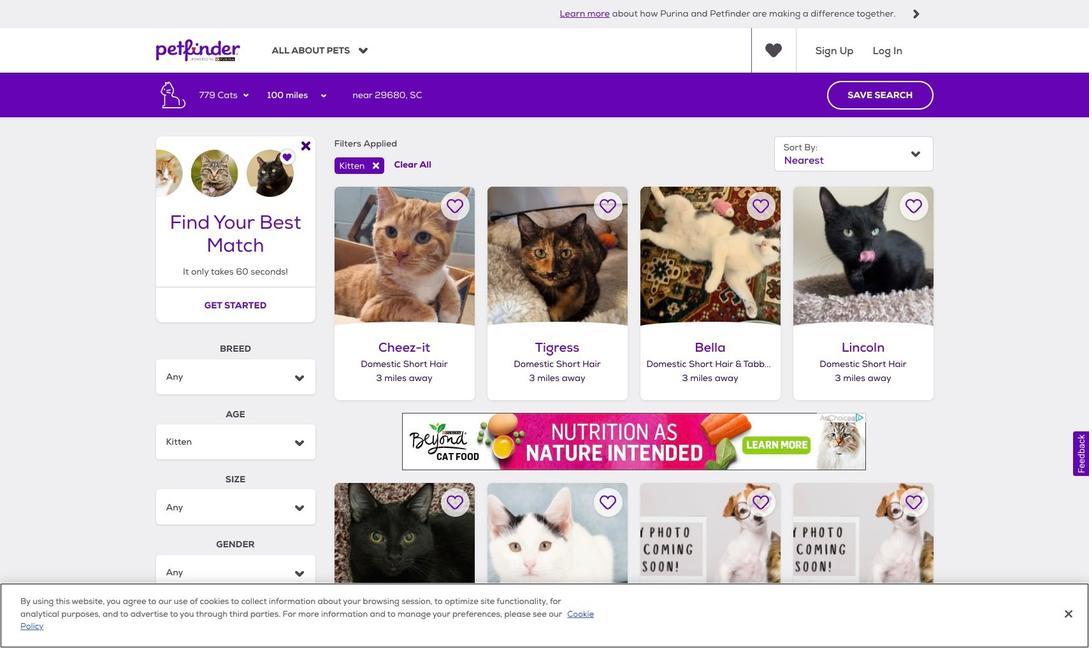 Task type: locate. For each thing, give the bounding box(es) containing it.
cirrus, adoptable cat, kitten female domestic short hair, 10 miles away. image
[[793, 483, 934, 623]]

lincoln , adoptable cat, kitten male domestic short hair, 3 miles away. image
[[793, 187, 934, 327]]

padfoot, adoptable cat, kitten female domestic short hair, 10 miles away. image
[[640, 483, 781, 623]]

potential cat matches image
[[156, 137, 315, 197]]

tigress, adoptable cat, kitten female domestic short hair, 3 miles away. image
[[487, 187, 628, 327]]

main content
[[0, 73, 1090, 648]]

petfinder home image
[[156, 28, 240, 73]]

privacy alert dialog
[[0, 584, 1090, 648]]

advertisement element
[[402, 413, 866, 470]]

apollo, adoptable cat, kitten male domestic short hair, 8 miles away. image
[[334, 483, 475, 623]]

bella , adoptable cat, kitten female domestic short hair & tabby mix, 3 miles away. image
[[640, 187, 781, 327]]



Task type: vqa. For each thing, say whether or not it's contained in the screenshot.
2
no



Task type: describe. For each thing, give the bounding box(es) containing it.
cheez-it, adoptable cat, kitten male domestic short hair, 3 miles away. image
[[334, 187, 475, 327]]

elf, adoptable cat, kitten male domestic short hair, 10 miles away. image
[[487, 483, 628, 623]]



